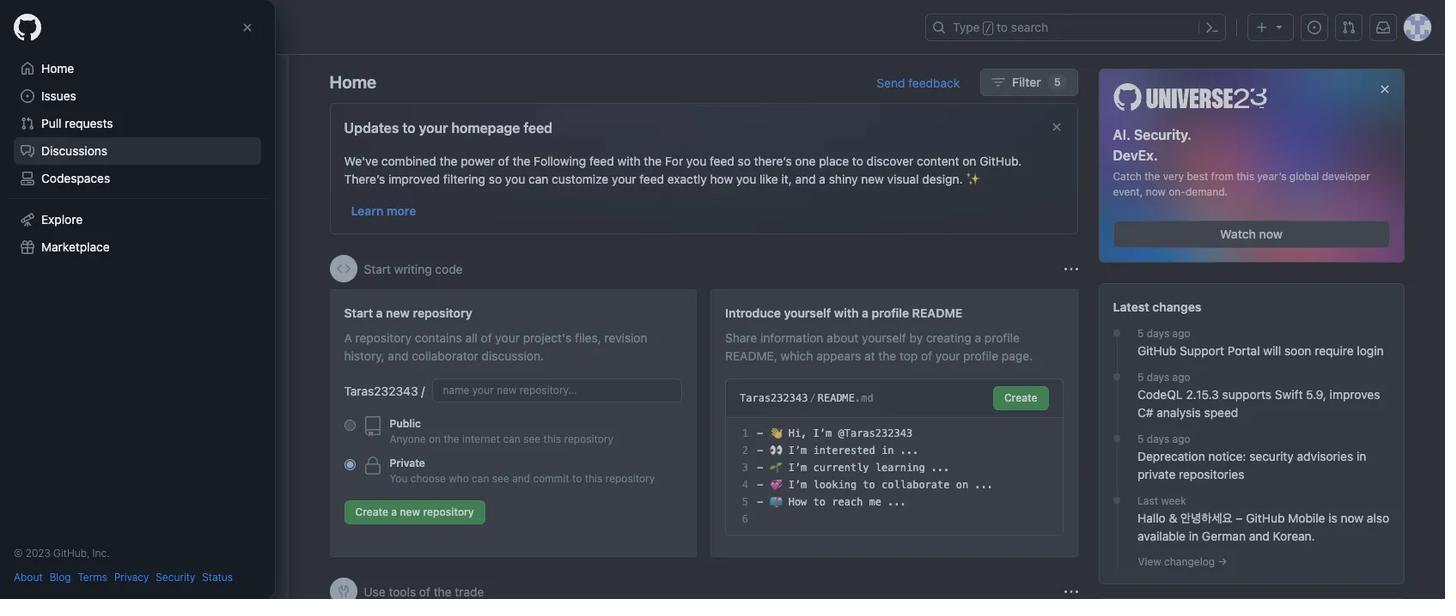 Task type: describe. For each thing, give the bounding box(es) containing it.
repository down it.
[[199, 189, 255, 203]]

to left search
[[997, 20, 1008, 34]]

your up combined
[[419, 120, 448, 136]]

code image
[[337, 262, 350, 276]]

1 vertical spatial so
[[489, 172, 502, 187]]

filter
[[1013, 75, 1042, 89]]

terms
[[78, 572, 107, 585]]

the left following
[[513, 154, 531, 168]]

private
[[390, 457, 425, 470]]

your inside create your first project ready to start building? create a repository for a new idea or bring over an existing repository to keep contributing to it.
[[62, 98, 88, 113]]

a up history,
[[376, 306, 383, 321]]

last week hallo & 안녕하세요 – github mobile is now also available in german and korean.
[[1138, 495, 1390, 544]]

👋
[[770, 428, 783, 440]]

1 vertical spatial profile
[[985, 331, 1020, 346]]

discussions
[[41, 144, 108, 158]]

dot fill image for github support portal will soon require login
[[1111, 326, 1124, 340]]

5 for codeql 2.15.3 supports swift 5.9, improves c# analysis speed
[[1138, 371, 1144, 384]]

taras232343 /
[[344, 384, 425, 398]]

i'm right hi,
[[814, 428, 832, 440]]

.md
[[855, 393, 874, 405]]

global
[[1290, 170, 1320, 183]]

@taras232343
[[838, 428, 913, 440]]

on-
[[1169, 185, 1186, 198]]

combined
[[382, 154, 436, 168]]

create for create a new repository
[[355, 506, 389, 519]]

create up an
[[155, 119, 192, 134]]

watch now
[[1221, 227, 1283, 241]]

dot fill image for hallo & 안녕하세요 – github mobile is now also available in german and korean.
[[1111, 494, 1124, 508]]

power
[[461, 154, 495, 168]]

now inside watch now link
[[1260, 227, 1283, 241]]

security link
[[156, 571, 195, 586]]

interested
[[814, 445, 876, 457]]

available
[[1138, 529, 1186, 544]]

contains
[[415, 331, 462, 346]]

none radio inside create a new repository element
[[344, 460, 355, 471]]

with inside we've combined the power of the following feed with the for you feed so there's one place to discover content on github. there's improved filtering so you can customize your feed exactly how you like it, and a shiny new visual design. ✨
[[618, 154, 641, 168]]

can inside private you choose who can see and commit to this repository
[[472, 473, 490, 486]]

there's
[[754, 154, 792, 168]]

recent activity
[[21, 237, 107, 252]]

about blog terms privacy security status
[[14, 572, 233, 585]]

... up collaborate
[[932, 462, 950, 474]]

tools image
[[337, 585, 350, 599]]

readme,
[[725, 349, 778, 364]]

see inside private you choose who can see and commit to this repository
[[492, 473, 510, 486]]

improved
[[389, 172, 440, 187]]

who
[[449, 473, 469, 486]]

of inside a repository contains all of your project's files, revision history, and collaborator discussion.
[[481, 331, 492, 346]]

create a new repository button
[[344, 501, 485, 525]]

repository down for
[[21, 156, 77, 170]]

the left trade
[[434, 585, 452, 600]]

1 horizontal spatial you
[[687, 154, 707, 168]]

→
[[1218, 556, 1228, 569]]

about link
[[14, 571, 43, 586]]

to left it.
[[195, 156, 206, 170]]

analysis
[[1157, 405, 1202, 420]]

latest
[[1114, 300, 1150, 314]]

5 - from the top
[[757, 497, 764, 509]]

week
[[1162, 495, 1187, 508]]

1 horizontal spatial with
[[834, 306, 859, 321]]

taras232343 for taras232343 /
[[344, 384, 418, 398]]

create for create your first project ready to start building? create a repository for a new idea or bring over an existing repository to keep contributing to it.
[[21, 98, 59, 113]]

changelog
[[1165, 556, 1216, 569]]

of right tools
[[419, 585, 431, 600]]

search
[[1012, 20, 1049, 34]]

5 for deprecation notice: security advisories in private repositories
[[1138, 433, 1144, 446]]

recent
[[21, 237, 61, 252]]

ago for github
[[1173, 327, 1191, 340]]

none submit inside introduce yourself with a profile readme element
[[994, 387, 1049, 411]]

your inside we've combined the power of the following feed with the for you feed so there's one place to discover content on github. there's improved filtering so you can customize your feed exactly how you like it, and a shiny new visual design. ✨
[[612, 172, 637, 187]]

learning
[[876, 462, 925, 474]]

it.
[[210, 156, 220, 170]]

dot fill image for deprecation notice: security advisories in private repositories
[[1111, 432, 1124, 446]]

0 horizontal spatial you
[[505, 172, 525, 187]]

explore link
[[14, 206, 261, 234]]

deprecation notice: security advisories in private repositories link
[[1138, 447, 1390, 484]]

/ for taras232343 /
[[422, 384, 425, 398]]

issue opened image
[[1308, 21, 1322, 34]]

portal
[[1228, 343, 1261, 358]]

you
[[390, 473, 408, 486]]

i'm down hi,
[[789, 445, 807, 457]]

latest changes
[[1114, 300, 1202, 314]]

i'm up how
[[789, 480, 807, 492]]

notice:
[[1209, 449, 1247, 464]]

collaborate
[[882, 480, 950, 492]]

the inside ai. security. devex. catch the very best from this year's global developer event, now on-demand.
[[1145, 170, 1161, 183]]

files,
[[575, 331, 601, 346]]

can inside public anyone on the internet can see this repository
[[503, 433, 521, 446]]

2 horizontal spatial you
[[737, 172, 757, 187]]

codespaces
[[41, 171, 110, 186]]

revision
[[605, 331, 648, 346]]

me
[[870, 497, 882, 509]]

📫
[[770, 497, 783, 509]]

github inside 5 days ago github support portal will soon require login
[[1138, 343, 1177, 358]]

there's
[[344, 172, 385, 187]]

share information about yourself by creating a profile readme, which appears at the top of your profile page.
[[725, 331, 1033, 364]]

collaborator
[[412, 349, 479, 364]]

exactly
[[668, 172, 707, 187]]

more
[[387, 204, 416, 218]]

login
[[1358, 343, 1384, 358]]

a inside button
[[391, 506, 397, 519]]

to up me at right bottom
[[863, 480, 876, 492]]

now inside last week hallo & 안녕하세요 – github mobile is now also available in german and korean.
[[1341, 511, 1364, 526]]

repository up 'existing'
[[205, 119, 261, 134]]

to left start
[[58, 119, 70, 134]]

ago for codeql
[[1173, 371, 1191, 384]]

command palette image
[[1206, 21, 1220, 34]]

create your first project ready to start building? create a repository for a new idea or bring over an existing repository to keep contributing to it.
[[21, 98, 261, 170]]

explore
[[41, 212, 83, 227]]

reach
[[832, 497, 863, 509]]

keep
[[95, 156, 121, 170]]

to inside private you choose who can see and commit to this repository
[[572, 473, 582, 486]]

on inside 1 - 👋 hi, i'm @taras232343 2 - 👀 i'm interested in ... 3 - 🌱 i'm currently learning ... 4 - 💞️ i'm looking to collaborate on ... 5 - 📫 how to reach me ... 6
[[956, 480, 969, 492]]

project
[[118, 98, 159, 113]]

start for start writing code
[[364, 262, 391, 276]]

on inside public anyone on the internet can see this repository
[[429, 433, 441, 446]]

hi,
[[789, 428, 807, 440]]

days for github
[[1147, 327, 1170, 340]]

year's
[[1258, 170, 1287, 183]]

the left for
[[644, 154, 662, 168]]

5 inside 1 - 👋 hi, i'm @taras232343 2 - 👀 i'm interested in ... 3 - 🌱 i'm currently learning ... 4 - 💞️ i'm looking to collaborate on ... 5 - 📫 how to reach me ... 6
[[742, 497, 749, 509]]

codeql
[[1138, 387, 1183, 402]]

can inside we've combined the power of the following feed with the for you feed so there's one place to discover content on github. there's improved filtering so you can customize your feed exactly how you like it, and a shiny new visual design. ✨
[[529, 172, 549, 187]]

introduce yourself with a profile readme element
[[711, 290, 1078, 558]]

3
[[742, 462, 749, 474]]

support
[[1180, 343, 1225, 358]]

private
[[1138, 467, 1176, 482]]

1 vertical spatial close image
[[1378, 83, 1392, 96]]

days for codeql
[[1147, 371, 1170, 384]]

the up filtering
[[440, 154, 458, 168]]

0 vertical spatial readme
[[913, 306, 963, 321]]

top
[[900, 349, 918, 364]]

1
[[742, 428, 749, 440]]

feedback
[[909, 75, 960, 90]]

feed up how
[[710, 154, 735, 168]]

public
[[390, 418, 421, 431]]

and inside last week hallo & 안녕하세요 – github mobile is now also available in german and korean.
[[1250, 529, 1270, 544]]

explore repositories navigation
[[1099, 599, 1405, 600]]

event,
[[1114, 185, 1143, 198]]

shiny
[[829, 172, 858, 187]]

to up combined
[[403, 120, 416, 136]]

0 horizontal spatial home
[[41, 61, 74, 76]]

a up share information about yourself by creating a profile readme, which appears at the top of your profile page.
[[862, 306, 869, 321]]

type / to search
[[953, 20, 1049, 34]]

german
[[1202, 529, 1246, 544]]

to down idea
[[80, 156, 91, 170]]

5 days ago deprecation notice: security advisories in private repositories
[[1138, 433, 1367, 482]]

taras232343 for taras232343 / readme .md
[[740, 393, 808, 405]]

feed up following
[[524, 120, 553, 136]]

notifications image
[[1377, 21, 1391, 34]]

security.
[[1135, 127, 1192, 142]]

best
[[1187, 170, 1209, 183]]

x image
[[1050, 120, 1064, 134]]

or
[[102, 138, 113, 152]]

introduce
[[725, 306, 781, 321]]

git pull request image
[[1343, 21, 1356, 34]]

repositories
[[1179, 467, 1245, 482]]

plus image
[[1256, 21, 1270, 34]]

and inside we've combined the power of the following feed with the for you feed so there's one place to discover content on github. there's improved filtering so you can customize your feed exactly how you like it, and a shiny new visual design. ✨
[[796, 172, 816, 187]]



Task type: vqa. For each thing, say whether or not it's contained in the screenshot.


Task type: locate. For each thing, give the bounding box(es) containing it.
i'm
[[814, 428, 832, 440], [789, 445, 807, 457], [789, 462, 807, 474], [789, 480, 807, 492]]

ago up 2.15.3
[[1173, 371, 1191, 384]]

2 why am i seeing this? image from the top
[[1065, 586, 1078, 600]]

1 horizontal spatial this
[[585, 473, 603, 486]]

Repository name text field
[[432, 379, 683, 403]]

1 why am i seeing this? image from the top
[[1065, 263, 1078, 276]]

start inside create a new repository element
[[344, 306, 373, 321]]

the left very
[[1145, 170, 1161, 183]]

1 vertical spatial can
[[503, 433, 521, 446]]

... right collaborate
[[975, 480, 994, 492]]

in down '@taras232343'
[[882, 445, 894, 457]]

days inside 5 days ago deprecation notice: security advisories in private repositories
[[1147, 433, 1170, 446]]

see inside public anyone on the internet can see this repository
[[524, 433, 541, 446]]

contributing
[[125, 156, 192, 170]]

like
[[760, 172, 779, 187]]

code
[[435, 262, 463, 276]]

new down the "you"
[[400, 506, 420, 519]]

new inside button
[[400, 506, 420, 519]]

ago for deprecation
[[1173, 433, 1191, 446]]

why am i seeing this? image
[[1065, 263, 1078, 276], [1065, 586, 1078, 600]]

5 up 6
[[742, 497, 749, 509]]

0 horizontal spatial yourself
[[784, 306, 831, 321]]

security
[[1250, 449, 1294, 464]]

the left internet
[[444, 433, 460, 446]]

your inside a repository contains all of your project's files, revision history, and collaborator discussion.
[[495, 331, 520, 346]]

1 horizontal spatial can
[[503, 433, 521, 446]]

🌱
[[770, 462, 783, 474]]

2 - from the top
[[757, 445, 764, 457]]

of inside share information about yourself by creating a profile readme, which appears at the top of your profile page.
[[922, 349, 933, 364]]

start up a
[[344, 306, 373, 321]]

new down discover
[[862, 172, 884, 187]]

- right '1'
[[757, 428, 764, 440]]

c#
[[1138, 405, 1154, 420]]

0 horizontal spatial this
[[544, 433, 561, 446]]

- right 3
[[757, 462, 764, 474]]

1 horizontal spatial taras232343
[[740, 393, 808, 405]]

you left like
[[737, 172, 757, 187]]

days up codeql
[[1147, 371, 1170, 384]]

start
[[73, 119, 98, 134]]

private you choose who can see and commit to this repository
[[390, 457, 655, 486]]

days
[[1147, 327, 1170, 340], [1147, 371, 1170, 384], [1147, 433, 1170, 446]]

0 vertical spatial this
[[1237, 170, 1255, 183]]

repository up contains
[[413, 306, 473, 321]]

1 horizontal spatial so
[[738, 154, 751, 168]]

privacy
[[114, 572, 149, 585]]

improves
[[1330, 387, 1381, 402]]

/ down which
[[810, 393, 816, 405]]

days up deprecation
[[1147, 433, 1170, 446]]

days for deprecation
[[1147, 433, 1170, 446]]

0 vertical spatial ago
[[1173, 327, 1191, 340]]

0 vertical spatial now
[[1146, 185, 1166, 198]]

taras232343 inside introduce yourself with a profile readme element
[[740, 393, 808, 405]]

0 horizontal spatial github
[[1138, 343, 1177, 358]]

... right me at right bottom
[[888, 497, 907, 509]]

1 vertical spatial ago
[[1173, 371, 1191, 384]]

pull requests link
[[14, 110, 261, 138]]

create for create repository
[[35, 187, 73, 201]]

- left 📫
[[757, 497, 764, 509]]

explore element
[[1099, 69, 1405, 600]]

swift
[[1275, 387, 1303, 402]]

0 horizontal spatial in
[[882, 445, 894, 457]]

a repository contains all of your project's files, revision history, and collaborator discussion.
[[344, 331, 648, 364]]

2 ago from the top
[[1173, 371, 1191, 384]]

ago inside 5 days ago deprecation notice: security advisories in private repositories
[[1173, 433, 1191, 446]]

taras232343 inside create a new repository element
[[344, 384, 418, 398]]

close image
[[241, 21, 254, 34], [1378, 83, 1392, 96]]

repository right the commit
[[606, 473, 655, 486]]

2 horizontal spatial this
[[1237, 170, 1255, 183]]

in inside 5 days ago deprecation notice: security advisories in private repositories
[[1357, 449, 1367, 464]]

a inside share information about yourself by creating a profile readme, which appears at the top of your profile page.
[[975, 331, 982, 346]]

why am i seeing this? image for start writing code
[[1065, 263, 1078, 276]]

0 horizontal spatial with
[[618, 154, 641, 168]]

/ down collaborator on the bottom of page
[[422, 384, 425, 398]]

and inside private you choose who can see and commit to this repository
[[512, 473, 531, 486]]

0 horizontal spatial now
[[1146, 185, 1166, 198]]

1 - 👋 hi, i'm @taras232343 2 - 👀 i'm interested in ... 3 - 🌱 i'm currently learning ... 4 - 💞️ i'm looking to collaborate on ... 5 - 📫 how to reach me ... 6
[[742, 428, 994, 526]]

1 ago from the top
[[1173, 327, 1191, 340]]

a inside we've combined the power of the following feed with the for you feed so there's one place to discover content on github. there's improved filtering so you can customize your feed exactly how you like it, and a shiny new visual design. ✨
[[820, 172, 826, 187]]

learn
[[351, 204, 384, 218]]

profile
[[872, 306, 910, 321], [985, 331, 1020, 346], [964, 349, 999, 364]]

this right 'from'
[[1237, 170, 1255, 183]]

- right 2
[[757, 445, 764, 457]]

1 - from the top
[[757, 428, 764, 440]]

your down creating
[[936, 349, 961, 364]]

0 vertical spatial can
[[529, 172, 549, 187]]

repository inside public anyone on the internet can see this repository
[[564, 433, 614, 446]]

2 vertical spatial on
[[956, 480, 969, 492]]

on right collaborate
[[956, 480, 969, 492]]

repository inside button
[[423, 506, 474, 519]]

0 vertical spatial days
[[1147, 327, 1170, 340]]

new down writing
[[386, 306, 410, 321]]

of inside we've combined the power of the following feed with the for you feed so there's one place to discover content on github. there's improved filtering so you can customize your feed exactly how you like it, and a shiny new visual design. ✨
[[498, 154, 510, 168]]

and down one
[[796, 172, 816, 187]]

with left for
[[618, 154, 641, 168]]

why am i seeing this? image for use tools of the trade
[[1065, 586, 1078, 600]]

0 vertical spatial profile
[[872, 306, 910, 321]]

now right watch
[[1260, 227, 1283, 241]]

a up 'existing'
[[195, 119, 202, 134]]

github down latest changes
[[1138, 343, 1177, 358]]

github right –
[[1247, 511, 1286, 526]]

it,
[[782, 172, 792, 187]]

ago inside 5 days ago github support portal will soon require login
[[1173, 327, 1191, 340]]

0 horizontal spatial readme
[[818, 393, 855, 405]]

repository inside private you choose who can see and commit to this repository
[[606, 473, 655, 486]]

github inside last week hallo & 안녕하세요 – github mobile is now also available in german and korean.
[[1247, 511, 1286, 526]]

4 dot fill image from the top
[[1111, 494, 1124, 508]]

profile left page.
[[964, 349, 999, 364]]

2 horizontal spatial /
[[986, 22, 992, 34]]

2 vertical spatial can
[[472, 473, 490, 486]]

create down codespaces
[[35, 187, 73, 201]]

require
[[1315, 343, 1354, 358]]

universe23 image
[[1114, 83, 1267, 111]]

to up shiny
[[853, 154, 864, 168]]

0 horizontal spatial can
[[472, 473, 490, 486]]

now
[[1146, 185, 1166, 198], [1260, 227, 1283, 241], [1341, 511, 1364, 526]]

2 dot fill image from the top
[[1111, 370, 1124, 384]]

existing
[[192, 138, 235, 152]]

the inside share information about yourself by creating a profile readme, which appears at the top of your profile page.
[[879, 349, 897, 364]]

github support portal will soon require login link
[[1138, 342, 1390, 360]]

1 horizontal spatial home
[[330, 72, 377, 92]]

0 vertical spatial yourself
[[784, 306, 831, 321]]

your up "discussion." at the bottom
[[495, 331, 520, 346]]

demand.
[[1186, 185, 1228, 198]]

3 ago from the top
[[1173, 433, 1191, 446]]

list
[[89, 14, 915, 41]]

codeql 2.15.3 supports swift 5.9, improves c# analysis speed link
[[1138, 386, 1390, 422]]

can
[[529, 172, 549, 187], [503, 433, 521, 446], [472, 473, 490, 486]]

this
[[1237, 170, 1255, 183], [544, 433, 561, 446], [585, 473, 603, 486]]

discussion.
[[482, 349, 544, 364]]

hallo & 안녕하세요 – github mobile is now also available in german and korean. link
[[1138, 509, 1390, 545]]

none radio inside create a new repository element
[[344, 420, 355, 432]]

ago up the support
[[1173, 327, 1191, 340]]

5 inside 5 days ago codeql 2.15.3 supports swift 5.9, improves c# analysis speed
[[1138, 371, 1144, 384]]

1 vertical spatial days
[[1147, 371, 1170, 384]]

1 horizontal spatial now
[[1260, 227, 1283, 241]]

choose
[[411, 473, 446, 486]]

2 vertical spatial ago
[[1173, 433, 1191, 446]]

your inside share information about yourself by creating a profile readme, which appears at the top of your profile page.
[[936, 349, 961, 364]]

1 vertical spatial yourself
[[862, 331, 907, 346]]

5 inside 5 days ago deprecation notice: security advisories in private repositories
[[1138, 433, 1144, 446]]

/ right type at top right
[[986, 22, 992, 34]]

/ for type / to search
[[986, 22, 992, 34]]

None submit
[[994, 387, 1049, 411]]

activity
[[64, 237, 107, 252]]

so left there's
[[738, 154, 751, 168]]

can right who
[[472, 473, 490, 486]]

see up private you choose who can see and commit to this repository
[[524, 433, 541, 446]]

this inside private you choose who can see and commit to this repository
[[585, 473, 603, 486]]

blog link
[[50, 571, 71, 586]]

trade
[[455, 585, 484, 600]]

filtering
[[443, 172, 486, 187]]

at
[[865, 349, 875, 364]]

None radio
[[344, 460, 355, 471]]

so down power
[[489, 172, 502, 187]]

over
[[148, 138, 172, 152]]

the right at
[[879, 349, 897, 364]]

learn more
[[351, 204, 416, 218]]

2 vertical spatial now
[[1341, 511, 1364, 526]]

0 horizontal spatial see
[[492, 473, 510, 486]]

repo image
[[362, 417, 383, 438]]

privacy link
[[114, 571, 149, 586]]

0 horizontal spatial taras232343
[[344, 384, 418, 398]]

page.
[[1002, 349, 1033, 364]]

repository down who
[[423, 506, 474, 519]]

5 up codeql
[[1138, 371, 1144, 384]]

5 down latest
[[1138, 327, 1144, 340]]

open global navigation menu image
[[21, 21, 34, 34]]

this inside ai. security. devex. catch the very best from this year's global developer event, now on-demand.
[[1237, 170, 1255, 183]]

5 for github support portal will soon require login
[[1138, 327, 1144, 340]]

days inside 5 days ago github support portal will soon require login
[[1147, 327, 1170, 340]]

information
[[761, 331, 824, 346]]

6
[[742, 514, 749, 526]]

learn more link
[[351, 204, 416, 218]]

1 vertical spatial with
[[834, 306, 859, 321]]

5 inside 5 days ago github support portal will soon require login
[[1138, 327, 1144, 340]]

1 vertical spatial why am i seeing this? image
[[1065, 586, 1078, 600]]

yourself inside share information about yourself by creating a profile readme, which appears at the top of your profile page.
[[862, 331, 907, 346]]

1 vertical spatial readme
[[818, 393, 855, 405]]

of right 'all'
[[481, 331, 492, 346]]

on up ✨
[[963, 154, 977, 168]]

create repository link
[[21, 181, 149, 208]]

create up pull
[[21, 98, 59, 113]]

💞️
[[770, 480, 783, 492]]

1 vertical spatial this
[[544, 433, 561, 446]]

terms link
[[78, 571, 107, 586]]

5 right 'filter'
[[1055, 76, 1061, 89]]

the inside public anyone on the internet can see this repository
[[444, 433, 460, 446]]

1 horizontal spatial github
[[1247, 511, 1286, 526]]

design.
[[923, 172, 963, 187]]

all
[[465, 331, 478, 346]]

dialog containing home
[[0, 0, 275, 600]]

2 days from the top
[[1147, 371, 1170, 384]]

1 horizontal spatial readme
[[913, 306, 963, 321]]

this inside public anyone on the internet can see this repository
[[544, 433, 561, 446]]

0 horizontal spatial /
[[422, 384, 425, 398]]

start writing code
[[364, 262, 463, 276]]

👀
[[770, 445, 783, 457]]

1 vertical spatial now
[[1260, 227, 1283, 241]]

filter image
[[992, 76, 1006, 89]]

anyone
[[390, 433, 426, 446]]

import
[[159, 189, 196, 203]]

0 vertical spatial on
[[963, 154, 977, 168]]

status link
[[202, 571, 233, 586]]

you up exactly at the top left
[[687, 154, 707, 168]]

2 vertical spatial days
[[1147, 433, 1170, 446]]

home link
[[14, 55, 261, 83]]

on right anyone
[[429, 433, 441, 446]]

0 vertical spatial with
[[618, 154, 641, 168]]

this right the commit
[[585, 473, 603, 486]]

2 horizontal spatial can
[[529, 172, 549, 187]]

your up "pull requests"
[[62, 98, 88, 113]]

marketplace
[[41, 240, 110, 254]]

days inside 5 days ago codeql 2.15.3 supports swift 5.9, improves c# analysis speed
[[1147, 371, 1170, 384]]

with up about
[[834, 306, 859, 321]]

last
[[1138, 495, 1159, 508]]

3 - from the top
[[757, 462, 764, 474]]

1 days from the top
[[1147, 327, 1170, 340]]

view changelog →
[[1139, 556, 1228, 569]]

create down lock icon
[[355, 506, 389, 519]]

0 vertical spatial see
[[524, 433, 541, 446]]

can down following
[[529, 172, 549, 187]]

3 days from the top
[[1147, 433, 1170, 446]]

feed up customize
[[590, 154, 614, 168]]

following
[[534, 154, 586, 168]]

readme
[[913, 306, 963, 321], [818, 393, 855, 405]]

in right advisories in the bottom of the page
[[1357, 449, 1367, 464]]

lock image
[[362, 456, 383, 477]]

a right for
[[39, 138, 46, 152]]

0 vertical spatial close image
[[241, 21, 254, 34]]

and left korean.
[[1250, 529, 1270, 544]]

requests
[[65, 116, 113, 131]]

1 dot fill image from the top
[[1111, 326, 1124, 340]]

taras232343
[[344, 384, 418, 398], [740, 393, 808, 405]]

in inside 1 - 👋 hi, i'm @taras232343 2 - 👀 i'm interested in ... 3 - 🌱 i'm currently learning ... 4 - 💞️ i'm looking to collaborate on ... 5 - 📫 how to reach me ... 6
[[882, 445, 894, 457]]

homepage
[[452, 120, 520, 136]]

repository inside a repository contains all of your project's files, revision history, and collaborator discussion.
[[355, 331, 412, 346]]

and left the commit
[[512, 473, 531, 486]]

–
[[1236, 511, 1243, 526]]

1 vertical spatial start
[[344, 306, 373, 321]]

a
[[344, 331, 352, 346]]

2 vertical spatial this
[[585, 473, 603, 486]]

feed left exactly at the top left
[[640, 172, 665, 187]]

1 vertical spatial github
[[1247, 511, 1286, 526]]

we've
[[344, 154, 378, 168]]

to right how
[[814, 497, 826, 509]]

3 dot fill image from the top
[[1111, 432, 1124, 446]]

history,
[[344, 349, 385, 364]]

share
[[725, 331, 758, 346]]

... up learning
[[901, 445, 919, 457]]

© 2023 github, inc.
[[14, 548, 110, 560]]

2 vertical spatial profile
[[964, 349, 999, 364]]

repository up history,
[[355, 331, 412, 346]]

days down latest changes
[[1147, 327, 1170, 340]]

home up updates
[[330, 72, 377, 92]]

i'm right 🌱
[[789, 462, 807, 474]]

new inside create your first project ready to start building? create a repository for a new idea or bring over an existing repository to keep contributing to it.
[[49, 138, 72, 152]]

1 horizontal spatial /
[[810, 393, 816, 405]]

now inside ai. security. devex. catch the very best from this year's global developer event, now on-demand.
[[1146, 185, 1166, 198]]

dot fill image
[[1111, 326, 1124, 340], [1111, 370, 1124, 384], [1111, 432, 1124, 446], [1111, 494, 1124, 508]]

1 horizontal spatial yourself
[[862, 331, 907, 346]]

send feedback link
[[877, 73, 960, 92]]

/ inside create a new repository element
[[422, 384, 425, 398]]

readme down appears
[[818, 393, 855, 405]]

1 horizontal spatial close image
[[1378, 83, 1392, 96]]

a down the "you"
[[391, 506, 397, 519]]

✨
[[966, 172, 982, 187]]

start right code image
[[364, 262, 391, 276]]

of right 'top'
[[922, 349, 933, 364]]

2 horizontal spatial now
[[1341, 511, 1364, 526]]

to inside we've combined the power of the following feed with the for you feed so there's one place to discover content on github. there's improved filtering so you can customize your feed exactly how you like it, and a shiny new visual design. ✨
[[853, 154, 864, 168]]

profile up page.
[[985, 331, 1020, 346]]

create inside button
[[355, 506, 389, 519]]

internet
[[463, 433, 500, 446]]

in inside last week hallo & 안녕하세요 – github mobile is now also available in german and korean.
[[1189, 529, 1199, 544]]

advisories
[[1298, 449, 1354, 464]]

project's
[[523, 331, 572, 346]]

now right is
[[1341, 511, 1364, 526]]

a right creating
[[975, 331, 982, 346]]

0 vertical spatial why am i seeing this? image
[[1065, 263, 1078, 276]]

profile up share information about yourself by creating a profile readme, which appears at the top of your profile page.
[[872, 306, 910, 321]]

1 horizontal spatial see
[[524, 433, 541, 446]]

0 vertical spatial github
[[1138, 343, 1177, 358]]

a left shiny
[[820, 172, 826, 187]]

0 horizontal spatial so
[[489, 172, 502, 187]]

which
[[781, 349, 814, 364]]

dialog
[[0, 0, 275, 600]]

use tools of the trade
[[364, 585, 484, 600]]

repository down 'keep' at the top of the page
[[76, 187, 135, 201]]

/ for taras232343 / readme .md
[[810, 393, 816, 405]]

use
[[364, 585, 386, 600]]

of right power
[[498, 154, 510, 168]]

/ inside introduce yourself with a profile readme element
[[810, 393, 816, 405]]

public anyone on the internet can see this repository
[[390, 418, 614, 446]]

5 down c#
[[1138, 433, 1144, 446]]

start for start a new repository
[[344, 306, 373, 321]]

create a new repository element
[[344, 304, 683, 532]]

0 vertical spatial start
[[364, 262, 391, 276]]

triangle down image
[[1273, 20, 1287, 34]]

pull requests
[[41, 116, 113, 131]]

see right who
[[492, 473, 510, 486]]

ago inside 5 days ago codeql 2.15.3 supports swift 5.9, improves c# analysis speed
[[1173, 371, 1191, 384]]

view
[[1139, 556, 1162, 569]]

0 horizontal spatial close image
[[241, 21, 254, 34]]

2 horizontal spatial in
[[1357, 449, 1367, 464]]

pull
[[41, 116, 62, 131]]

dot fill image for codeql 2.15.3 supports swift 5.9, improves c# analysis speed
[[1111, 370, 1124, 384]]

new inside we've combined the power of the following feed with the for you feed so there's one place to discover content on github. there's improved filtering so you can customize your feed exactly how you like it, and a shiny new visual design. ✨
[[862, 172, 884, 187]]

to right the commit
[[572, 473, 582, 486]]

github.
[[980, 154, 1022, 168]]

on
[[963, 154, 977, 168], [429, 433, 441, 446], [956, 480, 969, 492]]

watch now link
[[1114, 221, 1390, 248]]

customize
[[552, 172, 609, 187]]

and inside a repository contains all of your project's files, revision history, and collaborator discussion.
[[388, 349, 409, 364]]

0 vertical spatial so
[[738, 154, 751, 168]]

5.9,
[[1307, 387, 1327, 402]]

4 - from the top
[[757, 480, 764, 492]]

1 horizontal spatial in
[[1189, 529, 1199, 544]]

/ inside type / to search
[[986, 22, 992, 34]]

on inside we've combined the power of the following feed with the for you feed so there's one place to discover content on github. there's improved filtering so you can customize your feed exactly how you like it, and a shiny new visual design. ✨
[[963, 154, 977, 168]]

None radio
[[344, 420, 355, 432]]

1 vertical spatial on
[[429, 433, 441, 446]]

1 vertical spatial see
[[492, 473, 510, 486]]

type
[[953, 20, 980, 34]]



